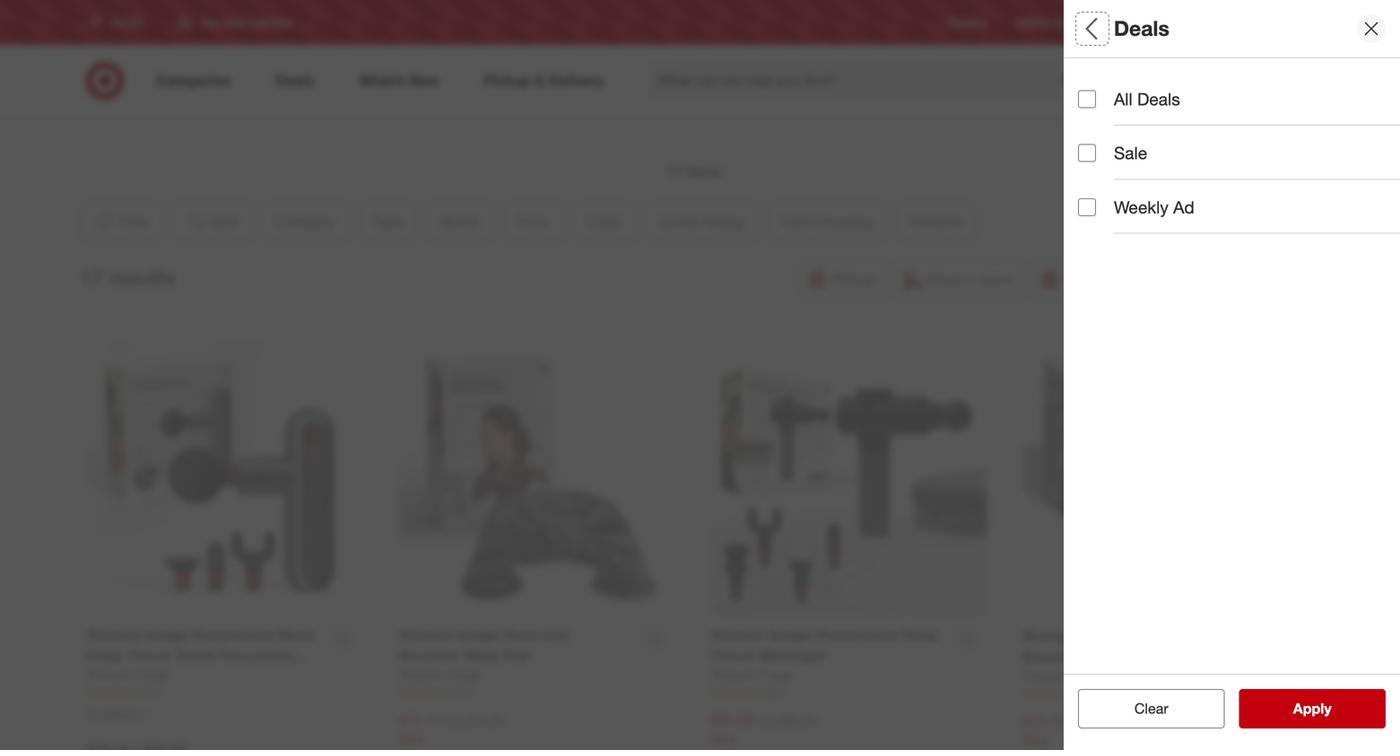 Task type: vqa. For each thing, say whether or not it's contained in the screenshot.
Day to the top
no



Task type: describe. For each thing, give the bounding box(es) containing it.
All Deals checkbox
[[1078, 90, 1096, 108]]

color
[[1078, 193, 1123, 213]]

17 for 17 results
[[80, 265, 103, 290]]

clear for clear all
[[1126, 700, 1160, 717]]

$99.99
[[779, 713, 817, 728]]

target circle
[[1167, 16, 1227, 29]]

clear all
[[1126, 700, 1178, 717]]

$12.74 for 144
[[399, 711, 442, 729]]

all filters
[[1078, 16, 1165, 41]]

price button
[[1078, 118, 1387, 180]]

$14.99 for 146
[[1092, 714, 1129, 729]]

all
[[1164, 700, 1178, 717]]

0 horizontal spatial weekly
[[1016, 16, 1051, 29]]

sale for 144
[[399, 731, 423, 747]]

filters
[[1109, 16, 1165, 41]]

Weekly Ad checkbox
[[1078, 198, 1096, 216]]

all deals
[[1114, 89, 1180, 109]]

items
[[686, 163, 721, 180]]

registry
[[948, 16, 987, 29]]

ad inside deals dialog
[[1174, 197, 1195, 217]]

redcard
[[1096, 16, 1139, 29]]

apply
[[1294, 700, 1332, 717]]

144 link
[[399, 684, 675, 699]]

weekly ad inside deals dialog
[[1114, 197, 1195, 217]]

0 vertical spatial deals
[[1114, 16, 1170, 41]]

brand
[[1078, 73, 1127, 94]]

144
[[454, 685, 472, 698]]

results for see results
[[1305, 700, 1351, 717]]

reg for 146
[[1070, 714, 1088, 729]]

black;
[[1118, 216, 1153, 231]]

target circle link
[[1167, 15, 1227, 30]]

search button
[[1082, 61, 1125, 104]]

$12.74 reg $14.99 sale for 146
[[1023, 712, 1129, 748]]

$12.74 reg $14.99 sale for 144
[[399, 711, 505, 747]]

146 link
[[1023, 685, 1301, 700]]

weekly inside deals dialog
[[1114, 197, 1169, 217]]

see
[[1275, 700, 1301, 717]]

146
[[1079, 686, 1097, 699]]



Task type: locate. For each thing, give the bounding box(es) containing it.
ad left the redcard
[[1054, 16, 1067, 29]]

clear for clear
[[1135, 700, 1169, 717]]

clear inside all filters dialog
[[1126, 700, 1160, 717]]

1 vertical spatial 17
[[80, 265, 103, 290]]

0 horizontal spatial weekly ad
[[1016, 16, 1067, 29]]

What can we help you find? suggestions appear below search field
[[648, 61, 1095, 100]]

sale
[[1114, 143, 1148, 163], [399, 731, 423, 747], [711, 731, 736, 747], [1023, 732, 1048, 748]]

1 clear from the left
[[1126, 700, 1160, 717]]

sale inside deals dialog
[[1114, 143, 1148, 163]]

target
[[1167, 16, 1197, 29]]

see results
[[1275, 700, 1351, 717]]

$14.99 down 146
[[1092, 714, 1129, 729]]

all right all deals checkbox
[[1114, 89, 1133, 109]]

gray
[[1156, 216, 1183, 231]]

1 horizontal spatial $14.99
[[1092, 714, 1129, 729]]

1 horizontal spatial $12.74
[[1023, 712, 1066, 730]]

1 horizontal spatial weekly
[[1114, 197, 1169, 217]]

$12.74 reg $14.99 sale down 144
[[399, 711, 505, 747]]

0 horizontal spatial 17
[[80, 265, 103, 290]]

clear button
[[1078, 689, 1225, 729]]

see results button
[[1240, 689, 1386, 729]]

all inside dialog
[[1078, 16, 1103, 41]]

apply button
[[1240, 689, 1386, 729]]

0 vertical spatial results
[[109, 265, 175, 290]]

0 horizontal spatial results
[[109, 265, 175, 290]]

0 vertical spatial weekly ad
[[1016, 16, 1067, 29]]

1 horizontal spatial 17
[[666, 163, 682, 180]]

reg
[[445, 713, 464, 728], [758, 713, 776, 728], [1070, 714, 1088, 729]]

results
[[109, 265, 175, 290], [1305, 700, 1351, 717]]

redcard link
[[1096, 15, 1139, 30]]

all filters dialog
[[1064, 0, 1401, 750]]

registry link
[[948, 15, 987, 30]]

0 vertical spatial weekly
[[1016, 16, 1051, 29]]

0 horizontal spatial $12.74 reg $14.99 sale
[[399, 711, 505, 747]]

$84.99
[[711, 711, 754, 729]]

17 results
[[80, 265, 175, 290]]

all for all filters
[[1078, 16, 1103, 41]]

$12.74 reg $14.99 sale
[[399, 711, 505, 747], [1023, 712, 1129, 748]]

search
[[1082, 74, 1125, 91]]

1 vertical spatial weekly ad
[[1114, 197, 1195, 217]]

1 vertical spatial all
[[1114, 89, 1133, 109]]

beige;
[[1078, 216, 1114, 231]]

clear inside deals dialog
[[1135, 700, 1169, 717]]

sale inside $84.99 reg $99.99 sale
[[711, 731, 736, 747]]

results inside see results button
[[1305, 700, 1351, 717]]

0 vertical spatial all
[[1078, 16, 1103, 41]]

17 items
[[666, 163, 721, 180]]

115
[[142, 685, 160, 698]]

231 link
[[711, 684, 987, 699]]

1 horizontal spatial $12.74 reg $14.99 sale
[[1023, 712, 1129, 748]]

1 vertical spatial deals
[[1138, 89, 1180, 109]]

weekly
[[1016, 16, 1051, 29], [1114, 197, 1169, 217]]

$14.99 down 144
[[467, 713, 505, 728]]

deals dialog
[[1064, 0, 1401, 750]]

reg inside $84.99 reg $99.99 sale
[[758, 713, 776, 728]]

reg down 146
[[1070, 714, 1088, 729]]

1 vertical spatial ad
[[1174, 197, 1195, 217]]

reg for 231
[[758, 713, 776, 728]]

all
[[1078, 16, 1103, 41], [1114, 89, 1133, 109]]

$12.74 reg $14.99 sale down 146
[[1023, 712, 1129, 748]]

1 vertical spatial weekly
[[1114, 197, 1169, 217]]

0 horizontal spatial reg
[[445, 713, 464, 728]]

deals
[[1114, 16, 1170, 41], [1138, 89, 1180, 109]]

all left filters
[[1078, 16, 1103, 41]]

weekly ad link
[[1016, 15, 1067, 30]]

115 link
[[87, 684, 363, 699]]

0 horizontal spatial all
[[1078, 16, 1103, 41]]

0 horizontal spatial ad
[[1054, 16, 1067, 29]]

1 horizontal spatial weekly ad
[[1114, 197, 1195, 217]]

2 horizontal spatial reg
[[1070, 714, 1088, 729]]

Sale checkbox
[[1078, 144, 1096, 162]]

$14.99 for 144
[[467, 713, 505, 728]]

color beige; black; gray
[[1078, 193, 1183, 231]]

$84.99 reg $99.99 sale
[[711, 711, 817, 747]]

$12.74 for 146
[[1023, 712, 1066, 730]]

price
[[1078, 136, 1121, 157]]

$12.74
[[399, 711, 442, 729], [1023, 712, 1066, 730]]

clear
[[1126, 700, 1160, 717], [1135, 700, 1169, 717]]

reg for 144
[[445, 713, 464, 728]]

results for 17 results
[[109, 265, 175, 290]]

clear all button
[[1078, 689, 1225, 729]]

circle
[[1200, 16, 1227, 29]]

1 horizontal spatial reg
[[758, 713, 776, 728]]

ad right 'black;'
[[1174, 197, 1195, 217]]

sale for 231
[[711, 731, 736, 747]]

1 horizontal spatial ad
[[1174, 197, 1195, 217]]

1 horizontal spatial results
[[1305, 700, 1351, 717]]

ad
[[1054, 16, 1067, 29], [1174, 197, 1195, 217]]

1 vertical spatial results
[[1305, 700, 1351, 717]]

reg down 231
[[758, 713, 776, 728]]

231
[[767, 685, 785, 698]]

weekly ad
[[1016, 16, 1067, 29], [1114, 197, 1195, 217]]

17 for 17 items
[[666, 163, 682, 180]]

all inside deals dialog
[[1114, 89, 1133, 109]]

reg down 144
[[445, 713, 464, 728]]

1 horizontal spatial all
[[1114, 89, 1133, 109]]

$14.99
[[467, 713, 505, 728], [1092, 714, 1129, 729]]

all for all deals
[[1114, 89, 1133, 109]]

0 vertical spatial 17
[[666, 163, 682, 180]]

17
[[666, 163, 682, 180], [80, 265, 103, 290]]

2 clear from the left
[[1135, 700, 1169, 717]]

brand button
[[1078, 55, 1387, 118]]

0 horizontal spatial $14.99
[[467, 713, 505, 728]]

sale for 146
[[1023, 732, 1048, 748]]

0 horizontal spatial $12.74
[[399, 711, 442, 729]]

0 vertical spatial ad
[[1054, 16, 1067, 29]]



